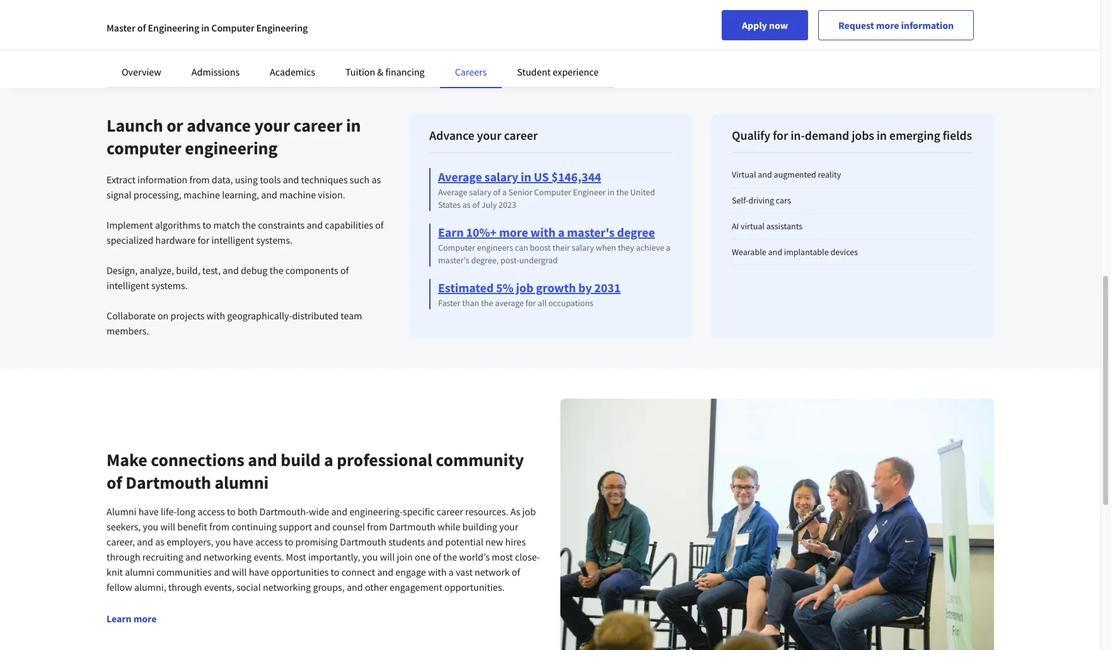Task type: vqa. For each thing, say whether or not it's contained in the screenshot.
the bottom will
yes



Task type: locate. For each thing, give the bounding box(es) containing it.
1 horizontal spatial for
[[526, 298, 536, 309]]

in down tuition
[[346, 114, 361, 137]]

1 horizontal spatial career
[[437, 506, 464, 519]]

algorithms
[[155, 219, 201, 231]]

employers,
[[167, 536, 213, 549]]

dartmouth up "students"
[[389, 521, 436, 534]]

their down graduation,
[[160, 40, 180, 52]]

july
[[482, 199, 497, 211]]

states
[[438, 199, 461, 211]]

to left match
[[203, 219, 211, 231]]

projects
[[171, 310, 205, 322]]

the up vast
[[443, 551, 457, 564]]

their right boost
[[553, 242, 570, 254]]

0 vertical spatial advance
[[130, 9, 165, 22]]

careers
[[455, 66, 487, 78]]

0 horizontal spatial computer
[[211, 21, 255, 34]]

1 horizontal spatial systems.
[[256, 234, 293, 247]]

1 horizontal spatial networking
[[263, 582, 311, 594]]

as up recruiting
[[155, 536, 165, 549]]

2031
[[595, 280, 621, 296]]

you right employers,
[[215, 536, 231, 549]]

2 horizontal spatial more
[[877, 19, 900, 32]]

1 horizontal spatial information
[[902, 19, 954, 32]]

dartmouth inside make connections and build a professional community of dartmouth alumni
[[126, 472, 211, 495]]

1 horizontal spatial they
[[618, 242, 635, 254]]

team
[[341, 310, 362, 322]]

advance right or
[[187, 114, 251, 137]]

0 horizontal spatial than
[[154, 0, 173, 7]]

as right such
[[372, 173, 381, 186]]

dartmouth up positions
[[222, 0, 269, 7]]

students
[[389, 536, 425, 549]]

senior
[[509, 187, 533, 198]]

1 horizontal spatial will
[[232, 567, 247, 579]]

2023
[[499, 199, 517, 211]]

a inside average salary in us $146,344 average salary of a senior computer engineer in the united states as of july 2023
[[503, 187, 507, 198]]

academics
[[270, 66, 315, 78]]

implantable
[[784, 247, 829, 258]]

and right the constraints at the left top
[[307, 219, 323, 231]]

information inside button
[[902, 19, 954, 32]]

1 vertical spatial access
[[255, 536, 283, 549]]

intelligent down match
[[212, 234, 254, 247]]

2 horizontal spatial as
[[463, 199, 471, 211]]

job right as
[[523, 506, 536, 519]]

1 horizontal spatial through
[[168, 582, 202, 594]]

post-
[[501, 255, 520, 266]]

computer up here.
[[211, 21, 255, 34]]

0 horizontal spatial career
[[294, 114, 343, 137]]

design, analyze, build, test, and debug the components of intelligent systems.
[[107, 264, 349, 292]]

overview
[[122, 66, 161, 78]]

than down estimated
[[462, 298, 480, 309]]

1 vertical spatial salary
[[469, 187, 492, 198]]

request more information button
[[819, 10, 975, 40]]

advance down more
[[130, 9, 165, 22]]

0 vertical spatial as
[[372, 173, 381, 186]]

with inside earn 10%+ more with a master's degree computer engineers can boost their salary when they achieve a master's degree, post-undergrad
[[531, 225, 556, 240]]

0 horizontal spatial intelligent
[[107, 279, 149, 292]]

the inside estimated 5% job growth by 2031 faster than the average for all occupations
[[481, 298, 493, 309]]

when
[[596, 242, 617, 254]]

student experience
[[517, 66, 599, 78]]

admissions link
[[192, 66, 240, 78]]

alumni inside alumni have life-long access to both dartmouth-wide and engineering-specific career resources. as job seekers, you will benefit from continuing support and counsel from dartmouth while building your career, and as employers, you have access to promising dartmouth students and potential new hires through recruiting and networking events. most importantly, you will join one of the world's most close- knit alumni communities and will have opportunities to connect and engage with a vast network of fellow alumni, through events, social networking groups, and other engagement opportunities.
[[125, 567, 155, 579]]

alumni,
[[134, 582, 166, 594]]

or
[[167, 114, 183, 137]]

from left data,
[[190, 173, 210, 186]]

and right test, at the top left of the page
[[223, 264, 239, 277]]

systems. inside implement algorithms to match the constraints and capabilities of specialized hardware for intelligent systems.
[[256, 234, 293, 247]]

1 vertical spatial than
[[462, 298, 480, 309]]

0 vertical spatial you
[[143, 521, 159, 534]]

with inside collaborate on projects with geographically-distributed team members.
[[207, 310, 225, 322]]

in left us
[[521, 169, 532, 185]]

networking down opportunities
[[263, 582, 311, 594]]

networking up events,
[[204, 551, 252, 564]]

the down level
[[220, 25, 234, 37]]

25%
[[175, 0, 193, 7]]

0 vertical spatial networking
[[204, 551, 252, 564]]

hardware
[[155, 234, 196, 247]]

self-
[[732, 195, 749, 206]]

systems.
[[256, 234, 293, 247], [151, 279, 188, 292]]

1 vertical spatial as
[[463, 199, 471, 211]]

will up social
[[232, 567, 247, 579]]

salary inside earn 10%+ more with a master's degree computer engineers can boost their salary when they achieve a master's degree, post-undergrad
[[572, 242, 594, 254]]

0 vertical spatial they
[[305, 25, 324, 37]]

2 vertical spatial computer
[[438, 242, 476, 254]]

and inside implement algorithms to match the constraints and capabilities of specialized hardware for intelligent systems.
[[307, 219, 323, 231]]

they down the five
[[305, 25, 324, 37]]

more inside earn 10%+ more with a master's degree computer engineers can boost their salary when they achieve a master's degree, post-undergrad
[[499, 225, 528, 240]]

machine down data,
[[184, 189, 220, 201]]

0 horizontal spatial systems.
[[151, 279, 188, 292]]

2 horizontal spatial with
[[531, 225, 556, 240]]

as right states
[[463, 199, 471, 211]]

your down as
[[500, 521, 519, 534]]

systems. down the constraints at the left top
[[256, 234, 293, 247]]

0 horizontal spatial information
[[138, 173, 188, 186]]

tuition & financing
[[346, 66, 425, 78]]

from down 'engineering-'
[[367, 521, 387, 534]]

salary up senior
[[485, 169, 519, 185]]

implement
[[107, 219, 153, 231]]

0 horizontal spatial access
[[198, 506, 225, 519]]

with down the one
[[428, 567, 447, 579]]

1 vertical spatial advance
[[187, 114, 251, 137]]

alumni up both
[[215, 472, 269, 495]]

for right hardware
[[198, 234, 210, 247]]

1 horizontal spatial machine
[[280, 189, 316, 201]]

master of engineering in computer engineering
[[107, 21, 308, 34]]

virtual
[[732, 169, 757, 180]]

1 vertical spatial alumni
[[215, 472, 269, 495]]

1 horizontal spatial intelligent
[[212, 234, 254, 247]]

1 horizontal spatial you
[[215, 536, 231, 549]]

than left 25%
[[154, 0, 173, 7]]

access
[[198, 506, 225, 519], [255, 536, 283, 549]]

augmented
[[774, 169, 817, 180]]

the right match
[[242, 219, 256, 231]]

implement algorithms to match the constraints and capabilities of specialized hardware for intelligent systems.
[[107, 219, 384, 247]]

engineering inside 'more than 25% of our dartmouth engineering alumni advance to "c-suite" level positions within five to 10 years of graduation, due to the breadth of skills they have gained during their time here.'
[[271, 0, 321, 7]]

assistants
[[767, 221, 803, 232]]

to left "c-
[[167, 9, 176, 22]]

0 vertical spatial systems.
[[256, 234, 293, 247]]

they down degree
[[618, 242, 635, 254]]

you right seekers,
[[143, 521, 159, 534]]

1 vertical spatial information
[[138, 173, 188, 186]]

access up events.
[[255, 536, 283, 549]]

have down 10 at the left of page
[[326, 25, 346, 37]]

the left the average
[[481, 298, 493, 309]]

wearable and implantable devices
[[732, 247, 859, 258]]

with up boost
[[531, 225, 556, 240]]

your inside alumni have life-long access to both dartmouth-wide and engineering-specific career resources. as job seekers, you will benefit from continuing support and counsel from dartmouth while building your career, and as employers, you have access to promising dartmouth students and potential new hires through recruiting and networking events. most importantly, you will join one of the world's most close- knit alumni communities and will have opportunities to connect and engage with a vast network of fellow alumni, through events, social networking groups, and other engagement opportunities.
[[500, 521, 519, 534]]

with right projects
[[207, 310, 225, 322]]

1 vertical spatial average
[[438, 187, 468, 198]]

intelligent down design,
[[107, 279, 149, 292]]

world's
[[459, 551, 490, 564]]

by
[[579, 280, 592, 296]]

communities
[[157, 567, 212, 579]]

career up average salary in us $146,344 link
[[504, 127, 538, 143]]

the left united
[[617, 187, 629, 198]]

alumni
[[323, 0, 353, 7], [215, 472, 269, 495], [125, 567, 155, 579]]

0 vertical spatial more
[[877, 19, 900, 32]]

occupations
[[549, 298, 594, 309]]

0 horizontal spatial more
[[134, 613, 157, 626]]

signal
[[107, 189, 132, 201]]

0 vertical spatial for
[[773, 127, 789, 143]]

careers link
[[455, 66, 487, 78]]

0 horizontal spatial they
[[305, 25, 324, 37]]

1 horizontal spatial as
[[372, 173, 381, 186]]

through down communities
[[168, 582, 202, 594]]

estimated 5% job growth by 2031 faster than the average for all occupations
[[438, 280, 621, 309]]

events.
[[254, 551, 284, 564]]

computer down us
[[534, 187, 572, 198]]

for
[[773, 127, 789, 143], [198, 234, 210, 247], [526, 298, 536, 309]]

1 vertical spatial their
[[553, 242, 570, 254]]

networking
[[204, 551, 252, 564], [263, 582, 311, 594]]

vast
[[456, 567, 473, 579]]

all
[[538, 298, 547, 309]]

knit
[[107, 567, 123, 579]]

financing
[[386, 66, 425, 78]]

1 horizontal spatial computer
[[438, 242, 476, 254]]

2 vertical spatial salary
[[572, 242, 594, 254]]

as inside average salary in us $146,344 average salary of a senior computer engineer in the united states as of july 2023
[[463, 199, 471, 211]]

demand
[[805, 127, 850, 143]]

and up other
[[377, 567, 394, 579]]

1 vertical spatial they
[[618, 242, 635, 254]]

collaborate
[[107, 310, 156, 322]]

the inside average salary in us $146,344 average salary of a senior computer engineer in the united states as of july 2023
[[617, 187, 629, 198]]

0 horizontal spatial advance
[[130, 9, 165, 22]]

learn more
[[107, 613, 157, 626]]

0 horizontal spatial machine
[[184, 189, 220, 201]]

alumni inside make connections and build a professional community of dartmouth alumni
[[215, 472, 269, 495]]

1 vertical spatial intelligent
[[107, 279, 149, 292]]

support
[[279, 521, 312, 534]]

opportunities.
[[445, 582, 505, 594]]

0 horizontal spatial alumni
[[125, 567, 155, 579]]

estimated
[[438, 280, 494, 296]]

earn
[[438, 225, 464, 240]]

0 horizontal spatial with
[[207, 310, 225, 322]]

for left all
[[526, 298, 536, 309]]

2 horizontal spatial alumni
[[323, 0, 353, 7]]

master's down earn
[[438, 255, 470, 266]]

2 machine from the left
[[280, 189, 316, 201]]

and left build
[[248, 449, 277, 472]]

five
[[310, 9, 325, 22]]

1 horizontal spatial access
[[255, 536, 283, 549]]

more inside button
[[877, 19, 900, 32]]

the inside implement algorithms to match the constraints and capabilities of specialized hardware for intelligent systems.
[[242, 219, 256, 231]]

2 horizontal spatial computer
[[534, 187, 572, 198]]

dartmouth up life-
[[126, 472, 211, 495]]

career up techniques
[[294, 114, 343, 137]]

1 vertical spatial job
[[523, 506, 536, 519]]

your inside the launch or advance your career in computer engineering
[[254, 114, 290, 137]]

degree,
[[471, 255, 499, 266]]

and up recruiting
[[137, 536, 153, 549]]

0 horizontal spatial for
[[198, 234, 210, 247]]

with inside alumni have life-long access to both dartmouth-wide and engineering-specific career resources. as job seekers, you will benefit from continuing support and counsel from dartmouth while building your career, and as employers, you have access to promising dartmouth students and potential new hires through recruiting and networking events. most importantly, you will join one of the world's most close- knit alumni communities and will have opportunities to connect and engage with a vast network of fellow alumni, through events, social networking groups, and other engagement opportunities.
[[428, 567, 447, 579]]

and up events,
[[214, 567, 230, 579]]

0 vertical spatial information
[[902, 19, 954, 32]]

2 average from the top
[[438, 187, 468, 198]]

advance inside the launch or advance your career in computer engineering
[[187, 114, 251, 137]]

to down support
[[285, 536, 294, 549]]

0 horizontal spatial their
[[160, 40, 180, 52]]

0 vertical spatial access
[[198, 506, 225, 519]]

you up connect
[[362, 551, 378, 564]]

job inside alumni have life-long access to both dartmouth-wide and engineering-specific career resources. as job seekers, you will benefit from continuing support and counsel from dartmouth while building your career, and as employers, you have access to promising dartmouth students and potential new hires through recruiting and networking events. most importantly, you will join one of the world's most close- knit alumni communities and will have opportunities to connect and engage with a vast network of fellow alumni, through events, social networking groups, and other engagement opportunities.
[[523, 506, 536, 519]]

access up benefit
[[198, 506, 225, 519]]

1 vertical spatial systems.
[[151, 279, 188, 292]]

for left in-
[[773, 127, 789, 143]]

0 vertical spatial alumni
[[323, 0, 353, 7]]

2 vertical spatial for
[[526, 298, 536, 309]]

in right jobs
[[877, 127, 887, 143]]

extract information from data, using tools and techniques such as signal processing, machine learning, and machine vision.
[[107, 173, 381, 201]]

2 horizontal spatial career
[[504, 127, 538, 143]]

machine down techniques
[[280, 189, 316, 201]]

than
[[154, 0, 173, 7], [462, 298, 480, 309]]

salary up july
[[469, 187, 492, 198]]

computer down earn
[[438, 242, 476, 254]]

1 horizontal spatial with
[[428, 567, 447, 579]]

most
[[492, 551, 513, 564]]

2 vertical spatial as
[[155, 536, 165, 549]]

0 vertical spatial with
[[531, 225, 556, 240]]

and up "counsel"
[[331, 506, 348, 519]]

0 vertical spatial their
[[160, 40, 180, 52]]

and down connect
[[347, 582, 363, 594]]

0 vertical spatial average
[[438, 169, 482, 185]]

0 vertical spatial job
[[516, 280, 534, 296]]

tuition
[[346, 66, 375, 78]]

1 vertical spatial with
[[207, 310, 225, 322]]

in inside the launch or advance your career in computer engineering
[[346, 114, 361, 137]]

1 horizontal spatial more
[[499, 225, 528, 240]]

as inside extract information from data, using tools and techniques such as signal processing, machine learning, and machine vision.
[[372, 173, 381, 186]]

resources.
[[466, 506, 509, 519]]

alumni up alumni,
[[125, 567, 155, 579]]

tuition & financing link
[[346, 66, 425, 78]]

0 vertical spatial through
[[107, 551, 140, 564]]

faster
[[438, 298, 461, 309]]

reality
[[818, 169, 842, 180]]

for inside estimated 5% job growth by 2031 faster than the average for all occupations
[[526, 298, 536, 309]]

systems. down analyze,
[[151, 279, 188, 292]]

0 horizontal spatial through
[[107, 551, 140, 564]]

career inside the launch or advance your career in computer engineering
[[294, 114, 343, 137]]

1 vertical spatial you
[[215, 536, 231, 549]]

life-
[[161, 506, 177, 519]]

1 horizontal spatial than
[[462, 298, 480, 309]]

request more information
[[839, 19, 954, 32]]

level
[[219, 9, 239, 22]]

salary left when
[[572, 242, 594, 254]]

have left life-
[[139, 506, 159, 519]]

$146,344
[[552, 169, 602, 185]]

job inside estimated 5% job growth by 2031 faster than the average for all occupations
[[516, 280, 534, 296]]

the right debug
[[270, 264, 284, 277]]

and right virtual
[[758, 169, 773, 180]]

more up can
[[499, 225, 528, 240]]

to down importantly,
[[331, 567, 340, 579]]

their inside 'more than 25% of our dartmouth engineering alumni advance to "c-suite" level positions within five to 10 years of graduation, due to the breadth of skills they have gained during their time here.'
[[160, 40, 180, 52]]

will
[[161, 521, 175, 534], [380, 551, 395, 564], [232, 567, 247, 579]]

extract
[[107, 173, 136, 186]]

1 vertical spatial will
[[380, 551, 395, 564]]

1 vertical spatial computer
[[534, 187, 572, 198]]

0 vertical spatial intelligent
[[212, 234, 254, 247]]

dartmouth
[[222, 0, 269, 7], [126, 472, 211, 495], [389, 521, 436, 534], [340, 536, 387, 549]]

master's up when
[[567, 225, 615, 240]]

master's
[[567, 225, 615, 240], [438, 255, 470, 266]]

us
[[534, 169, 549, 185]]

2 vertical spatial will
[[232, 567, 247, 579]]

your up tools
[[254, 114, 290, 137]]

and inside the design, analyze, build, test, and debug the components of intelligent systems.
[[223, 264, 239, 277]]

1 vertical spatial more
[[499, 225, 528, 240]]

and down tools
[[261, 189, 277, 201]]

will left join
[[380, 551, 395, 564]]

1 vertical spatial master's
[[438, 255, 470, 266]]

career up while
[[437, 506, 464, 519]]

alumni up 10 at the left of page
[[323, 0, 353, 7]]

they inside earn 10%+ more with a master's degree computer engineers can boost their salary when they achieve a master's degree, post-undergrad
[[618, 242, 635, 254]]

2 vertical spatial more
[[134, 613, 157, 626]]

1 horizontal spatial master's
[[567, 225, 615, 240]]

geographically-
[[227, 310, 292, 322]]

2 horizontal spatial you
[[362, 551, 378, 564]]

0 horizontal spatial master's
[[438, 255, 470, 266]]

achieve
[[636, 242, 665, 254]]

united
[[631, 187, 655, 198]]

job right the 5% at the left top of page
[[516, 280, 534, 296]]

2 vertical spatial alumni
[[125, 567, 155, 579]]

opportunities
[[271, 567, 329, 579]]

now
[[770, 19, 788, 32]]

0 vertical spatial than
[[154, 0, 173, 7]]

2 horizontal spatial will
[[380, 551, 395, 564]]

the inside the design, analyze, build, test, and debug the components of intelligent systems.
[[270, 264, 284, 277]]

from right benefit
[[209, 521, 230, 534]]

dartmouth inside 'more than 25% of our dartmouth engineering alumni advance to "c-suite" level positions within five to 10 years of graduation, due to the breadth of skills they have gained during their time here.'
[[222, 0, 269, 7]]

more right learn
[[134, 613, 157, 626]]

your right advance
[[477, 127, 502, 143]]

1 vertical spatial for
[[198, 234, 210, 247]]

0 horizontal spatial will
[[161, 521, 175, 534]]

will down life-
[[161, 521, 175, 534]]

0 horizontal spatial as
[[155, 536, 165, 549]]

1 horizontal spatial their
[[553, 242, 570, 254]]

more right request
[[877, 19, 900, 32]]

in right engineer
[[608, 187, 615, 198]]

professional
[[337, 449, 433, 472]]

skills
[[282, 25, 303, 37]]



Task type: describe. For each thing, give the bounding box(es) containing it.
to right the due at left
[[210, 25, 218, 37]]

0 vertical spatial will
[[161, 521, 175, 534]]

than inside estimated 5% job growth by 2031 faster than the average for all occupations
[[462, 298, 480, 309]]

ai virtual assistants
[[732, 221, 803, 232]]

techniques
[[301, 173, 348, 186]]

in-
[[791, 127, 805, 143]]

collaborate on projects with geographically-distributed team members.
[[107, 310, 362, 337]]

a inside alumni have life-long access to both dartmouth-wide and engineering-specific career resources. as job seekers, you will benefit from continuing support and counsel from dartmouth while building your career, and as employers, you have access to promising dartmouth students and potential new hires through recruiting and networking events. most importantly, you will join one of the world's most close- knit alumni communities and will have opportunities to connect and engage with a vast network of fellow alumni, through events, social networking groups, and other engagement opportunities.
[[449, 567, 454, 579]]

make
[[107, 449, 147, 472]]

virtual
[[741, 221, 765, 232]]

their inside earn 10%+ more with a master's degree computer engineers can boost their salary when they achieve a master's degree, post-undergrad
[[553, 242, 570, 254]]

a inside make connections and build a professional community of dartmouth alumni
[[324, 449, 333, 472]]

0 vertical spatial master's
[[567, 225, 615, 240]]

more than 25% of our dartmouth engineering alumni advance to "c-suite" level positions within five to 10 years of graduation, due to the breadth of skills they have gained during their time here.
[[130, 0, 377, 52]]

both
[[238, 506, 258, 519]]

systems. inside the design, analyze, build, test, and debug the components of intelligent systems.
[[151, 279, 188, 292]]

recruiting
[[142, 551, 183, 564]]

apply now button
[[722, 10, 809, 40]]

due
[[192, 25, 208, 37]]

10
[[338, 9, 348, 22]]

dartmouth-
[[260, 506, 309, 519]]

years
[[350, 9, 373, 22]]

10%+
[[466, 225, 497, 240]]

average salary in us $146,344 average salary of a senior computer engineer in the united states as of july 2023
[[438, 169, 655, 211]]

advance
[[430, 127, 475, 143]]

close-
[[515, 551, 540, 564]]

wide
[[309, 506, 329, 519]]

the inside 'more than 25% of our dartmouth engineering alumni advance to "c-suite" level positions within five to 10 years of graduation, due to the breadth of skills they have gained during their time here.'
[[220, 25, 234, 37]]

1 average from the top
[[438, 169, 482, 185]]

career inside alumni have life-long access to both dartmouth-wide and engineering-specific career resources. as job seekers, you will benefit from continuing support and counsel from dartmouth while building your career, and as employers, you have access to promising dartmouth students and potential new hires through recruiting and networking events. most importantly, you will join one of the world's most close- knit alumni communities and will have opportunities to connect and engage with a vast network of fellow alumni, through events, social networking groups, and other engagement opportunities.
[[437, 506, 464, 519]]

as inside alumni have life-long access to both dartmouth-wide and engineering-specific career resources. as job seekers, you will benefit from continuing support and counsel from dartmouth while building your career, and as employers, you have access to promising dartmouth students and potential new hires through recruiting and networking events. most importantly, you will join one of the world's most close- knit alumni communities and will have opportunities to connect and engage with a vast network of fellow alumni, through events, social networking groups, and other engagement opportunities.
[[155, 536, 165, 549]]

and down wide
[[314, 521, 331, 534]]

driving
[[749, 195, 775, 206]]

more for request more information
[[877, 19, 900, 32]]

our
[[206, 0, 220, 7]]

and inside make connections and build a professional community of dartmouth alumni
[[248, 449, 277, 472]]

have down continuing
[[233, 536, 253, 549]]

ai
[[732, 221, 739, 232]]

building
[[463, 521, 498, 534]]

launch
[[107, 114, 163, 137]]

estimated 5% job growth by 2031 link
[[438, 280, 621, 296]]

to left both
[[227, 506, 236, 519]]

have inside 'more than 25% of our dartmouth engineering alumni advance to "c-suite" level positions within five to 10 years of graduation, due to the breadth of skills they have gained during their time here.'
[[326, 25, 346, 37]]

with for geographically-
[[207, 310, 225, 322]]

apply
[[742, 19, 768, 32]]

continuing
[[232, 521, 277, 534]]

tools
[[260, 173, 281, 186]]

engagement
[[390, 582, 443, 594]]

within
[[282, 9, 308, 22]]

master
[[107, 21, 135, 34]]

more
[[130, 0, 152, 7]]

0 vertical spatial salary
[[485, 169, 519, 185]]

and down employers,
[[185, 551, 202, 564]]

0 vertical spatial computer
[[211, 21, 255, 34]]

with for a
[[531, 225, 556, 240]]

analyze,
[[140, 264, 174, 277]]

of inside the design, analyze, build, test, and debug the components of intelligent systems.
[[341, 264, 349, 277]]

intelligent inside implement algorithms to match the constraints and capabilities of specialized hardware for intelligent systems.
[[212, 234, 254, 247]]

long
[[177, 506, 196, 519]]

community
[[436, 449, 524, 472]]

2 vertical spatial you
[[362, 551, 378, 564]]

promising
[[296, 536, 338, 549]]

student
[[517, 66, 551, 78]]

have down events.
[[249, 567, 269, 579]]

alumni
[[107, 506, 137, 519]]

members.
[[107, 325, 149, 337]]

experience
[[553, 66, 599, 78]]

computer inside average salary in us $146,344 average salary of a senior computer engineer in the united states as of july 2023
[[534, 187, 572, 198]]

&
[[377, 66, 384, 78]]

connections
[[151, 449, 245, 472]]

groups,
[[313, 582, 345, 594]]

and right tools
[[283, 173, 299, 186]]

earn 10%+ more with a master's degree link
[[438, 225, 655, 240]]

2 horizontal spatial for
[[773, 127, 789, 143]]

time
[[182, 40, 201, 52]]

jobs
[[852, 127, 875, 143]]

of inside implement algorithms to match the constraints and capabilities of specialized hardware for intelligent systems.
[[375, 219, 384, 231]]

0 horizontal spatial you
[[143, 521, 159, 534]]

1 vertical spatial through
[[168, 582, 202, 594]]

connect
[[342, 567, 375, 579]]

cars
[[776, 195, 791, 206]]

events,
[[204, 582, 235, 594]]

build,
[[176, 264, 200, 277]]

computer
[[107, 137, 182, 160]]

can
[[515, 242, 528, 254]]

network
[[475, 567, 510, 579]]

dartmouth down "counsel"
[[340, 536, 387, 549]]

virtual and augmented reality
[[732, 169, 842, 180]]

to inside implement algorithms to match the constraints and capabilities of specialized hardware for intelligent systems.
[[203, 219, 211, 231]]

join
[[397, 551, 413, 564]]

apply now
[[742, 19, 788, 32]]

and up the one
[[427, 536, 443, 549]]

to left 10 at the left of page
[[327, 9, 336, 22]]

here.
[[203, 40, 225, 52]]

on
[[158, 310, 169, 322]]

debug
[[241, 264, 268, 277]]

computer inside earn 10%+ more with a master's degree computer engineers can boost their salary when they achieve a master's degree, post-undergrad
[[438, 242, 476, 254]]

alumni inside 'more than 25% of our dartmouth engineering alumni advance to "c-suite" level positions within five to 10 years of graduation, due to the breadth of skills they have gained during their time here.'
[[323, 0, 353, 7]]

degree
[[617, 225, 655, 240]]

learn more link
[[107, 613, 157, 626]]

"c-
[[178, 9, 191, 22]]

hires
[[506, 536, 526, 549]]

1 vertical spatial networking
[[263, 582, 311, 594]]

launch or advance your career in computer engineering
[[107, 114, 361, 160]]

gained
[[348, 25, 377, 37]]

advance inside 'more than 25% of our dartmouth engineering alumni advance to "c-suite" level positions within five to 10 years of graduation, due to the breadth of skills they have gained during their time here.'
[[130, 9, 165, 22]]

they inside 'more than 25% of our dartmouth engineering alumni advance to "c-suite" level positions within five to 10 years of graduation, due to the breadth of skills they have gained during their time here.'
[[305, 25, 324, 37]]

the inside alumni have life-long access to both dartmouth-wide and engineering-specific career resources. as job seekers, you will benefit from continuing support and counsel from dartmouth while building your career, and as employers, you have access to promising dartmouth students and potential new hires through recruiting and networking events. most importantly, you will join one of the world's most close- knit alumni communities and will have opportunities to connect and engage with a vast network of fellow alumni, through events, social networking groups, and other engagement opportunities.
[[443, 551, 457, 564]]

more for learn more
[[134, 613, 157, 626]]

positions
[[241, 9, 280, 22]]

self-driving cars
[[732, 195, 791, 206]]

potential
[[445, 536, 484, 549]]

engineering
[[185, 137, 278, 160]]

for inside implement algorithms to match the constraints and capabilities of specialized hardware for intelligent systems.
[[198, 234, 210, 247]]

than inside 'more than 25% of our dartmouth engineering alumni advance to "c-suite" level positions within five to 10 years of graduation, due to the breadth of skills they have gained during their time here.'
[[154, 0, 173, 7]]

fellow
[[107, 582, 132, 594]]

and right wearable
[[769, 247, 783, 258]]

1 machine from the left
[[184, 189, 220, 201]]

information inside extract information from data, using tools and techniques such as signal processing, machine learning, and machine vision.
[[138, 173, 188, 186]]

emerging
[[890, 127, 941, 143]]

during
[[130, 40, 158, 52]]

growth
[[536, 280, 576, 296]]

engage
[[396, 567, 426, 579]]

in up here.
[[201, 21, 210, 34]]

as
[[511, 506, 521, 519]]

intelligent inside the design, analyze, build, test, and debug the components of intelligent systems.
[[107, 279, 149, 292]]

earn 10%+ more with a master's degree computer engineers can boost their salary when they achieve a master's degree, post-undergrad
[[438, 225, 671, 266]]

one
[[415, 551, 431, 564]]

of inside make connections and build a professional community of dartmouth alumni
[[107, 472, 122, 495]]

while
[[438, 521, 461, 534]]

admissions
[[192, 66, 240, 78]]

from inside extract information from data, using tools and techniques such as signal processing, machine learning, and machine vision.
[[190, 173, 210, 186]]



